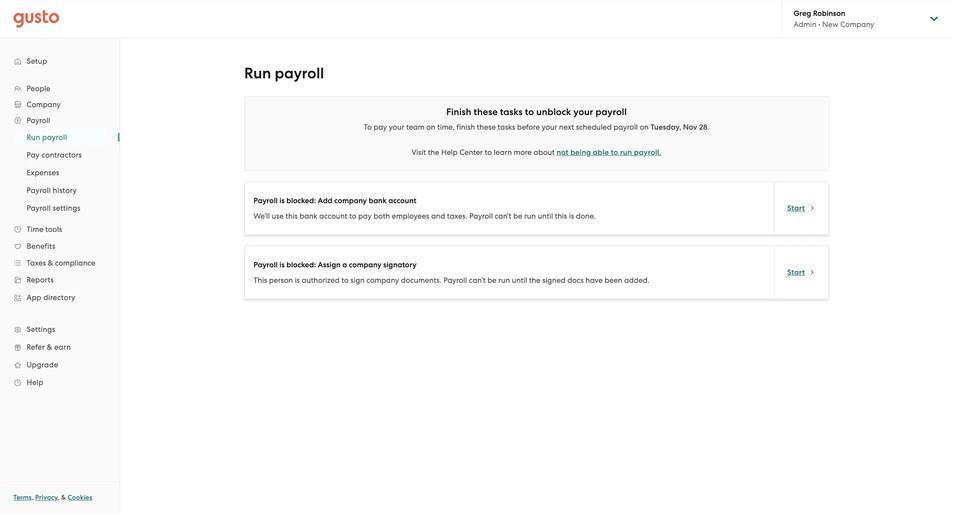 Task type: locate. For each thing, give the bounding box(es) containing it.
1 vertical spatial blocked:
[[286, 260, 316, 270]]

1 vertical spatial company
[[349, 260, 381, 270]]

these
[[474, 106, 498, 118], [477, 123, 496, 132]]

list
[[0, 81, 120, 391], [0, 128, 120, 217]]

payroll for payroll is blocked: add company bank account
[[254, 196, 278, 205]]

we'll use this bank account to pay both employees and taxes. payroll can't be run until this is done.
[[254, 212, 596, 221]]

0 horizontal spatial help
[[27, 378, 43, 387]]

1 vertical spatial run
[[524, 212, 536, 221]]

is
[[279, 196, 285, 205], [569, 212, 574, 221], [279, 260, 285, 270], [295, 276, 300, 285]]

blocked: up the authorized
[[286, 260, 316, 270]]

start link
[[787, 203, 816, 214], [787, 267, 816, 278]]

on left tuesday,
[[640, 123, 649, 132]]

1 vertical spatial company
[[27, 100, 61, 109]]

being
[[570, 148, 591, 157]]

run payroll
[[244, 64, 324, 82], [27, 133, 67, 142]]

payroll history
[[27, 186, 77, 195]]

these right finish
[[477, 123, 496, 132]]

& for earn
[[47, 343, 52, 352]]

start
[[787, 203, 805, 213], [787, 268, 805, 277]]

1 horizontal spatial ,
[[58, 494, 60, 502]]

these up finish
[[474, 106, 498, 118]]

tasks up before at top
[[500, 106, 523, 118]]

1 blocked: from the top
[[286, 196, 316, 205]]

pay left both
[[358, 212, 372, 221]]

payroll up time
[[27, 204, 51, 213]]

1 horizontal spatial run payroll
[[244, 64, 324, 82]]

to pay your team on time, finish these tasks before your next scheduled payroll on tuesday, nov 28 .
[[364, 123, 709, 132]]

account up employees
[[388, 196, 416, 205]]

1 horizontal spatial company
[[840, 20, 874, 29]]

people button
[[9, 81, 111, 97]]

2 start from the top
[[787, 268, 805, 277]]

payroll inside dropdown button
[[27, 116, 50, 125]]

0 vertical spatial &
[[48, 259, 53, 267]]

on left 'time,'
[[426, 123, 435, 132]]

& right taxes
[[48, 259, 53, 267]]

2 horizontal spatial run
[[620, 148, 632, 157]]

bank
[[369, 196, 387, 205], [300, 212, 317, 221]]

bank up both
[[369, 196, 387, 205]]

pay
[[374, 123, 387, 132], [358, 212, 372, 221]]

0 vertical spatial blocked:
[[286, 196, 316, 205]]

is left done.
[[569, 212, 574, 221]]

0 horizontal spatial until
[[512, 276, 527, 285]]

company
[[840, 20, 874, 29], [27, 100, 61, 109]]

next
[[559, 123, 574, 132]]

run payroll inside list
[[27, 133, 67, 142]]

0 vertical spatial can't
[[495, 212, 511, 221]]

learn
[[494, 148, 512, 157]]

the left signed
[[529, 276, 540, 285]]

payroll for payroll
[[27, 116, 50, 125]]

this
[[286, 212, 298, 221], [555, 212, 567, 221]]

payroll down expenses on the top left of page
[[27, 186, 51, 195]]

a
[[342, 260, 347, 270]]

& left earn
[[47, 343, 52, 352]]

until
[[538, 212, 553, 221], [512, 276, 527, 285]]

, left privacy link
[[32, 494, 34, 502]]

been
[[605, 276, 622, 285]]

& left cookies button
[[61, 494, 66, 502]]

1 horizontal spatial the
[[529, 276, 540, 285]]

payroll settings
[[27, 204, 80, 213]]

pay contractors
[[27, 151, 82, 159]]

pay
[[27, 151, 40, 159]]

this left done.
[[555, 212, 567, 221]]

app
[[27, 293, 41, 302]]

company down 'people'
[[27, 100, 61, 109]]

payroll
[[275, 64, 324, 82], [596, 106, 627, 118], [614, 123, 638, 132], [42, 133, 67, 142]]

1 horizontal spatial be
[[513, 212, 522, 221]]

blocked: left add
[[286, 196, 316, 205]]

1 on from the left
[[426, 123, 435, 132]]

pay right to
[[374, 123, 387, 132]]

employees
[[392, 212, 429, 221]]

home image
[[13, 10, 59, 28]]

1 horizontal spatial account
[[388, 196, 416, 205]]

privacy link
[[35, 494, 58, 502]]

compliance
[[55, 259, 95, 267]]

admin
[[794, 20, 816, 29]]

1 horizontal spatial run
[[244, 64, 271, 82]]

company right add
[[334, 196, 367, 205]]

1 list from the top
[[0, 81, 120, 391]]

2 , from the left
[[58, 494, 60, 502]]

your left team
[[389, 123, 404, 132]]

payroll for payroll history
[[27, 186, 51, 195]]

1 horizontal spatial until
[[538, 212, 553, 221]]

help down upgrade
[[27, 378, 43, 387]]

on
[[426, 123, 435, 132], [640, 123, 649, 132]]

until left done.
[[538, 212, 553, 221]]

the right visit
[[428, 148, 439, 157]]

2 vertical spatial run
[[498, 276, 510, 285]]

to down payroll is blocked: add company bank account
[[349, 212, 356, 221]]

1 vertical spatial run payroll
[[27, 133, 67, 142]]

0 horizontal spatial the
[[428, 148, 439, 157]]

1 horizontal spatial pay
[[374, 123, 387, 132]]

1 horizontal spatial this
[[555, 212, 567, 221]]

1 vertical spatial help
[[27, 378, 43, 387]]

app directory link
[[9, 290, 111, 306]]

bank down payroll is blocked: add company bank account
[[300, 212, 317, 221]]

0 horizontal spatial run
[[27, 133, 40, 142]]

is right person at bottom
[[295, 276, 300, 285]]

time tools button
[[9, 221, 111, 237]]

finish
[[457, 123, 475, 132]]

help inside list
[[27, 378, 43, 387]]

1 , from the left
[[32, 494, 34, 502]]

run
[[244, 64, 271, 82], [27, 133, 40, 142]]

payroll inside to pay your team on time, finish these tasks before your next scheduled payroll on tuesday, nov 28 .
[[614, 123, 638, 132]]

2 list from the top
[[0, 128, 120, 217]]

1 vertical spatial &
[[47, 343, 52, 352]]

pay inside to pay your team on time, finish these tasks before your next scheduled payroll on tuesday, nov 28 .
[[374, 123, 387, 132]]

2 vertical spatial company
[[366, 276, 399, 285]]

2 blocked: from the top
[[286, 260, 316, 270]]

documents.
[[401, 276, 442, 285]]

benefits
[[27, 242, 55, 251]]

start link for payroll is blocked: add company bank account
[[787, 203, 816, 214]]

0 horizontal spatial account
[[319, 212, 347, 221]]

0 horizontal spatial your
[[389, 123, 404, 132]]

0 vertical spatial company
[[840, 20, 874, 29]]

0 vertical spatial the
[[428, 148, 439, 157]]

tasks
[[500, 106, 523, 118], [498, 123, 515, 132]]

2 this from the left
[[555, 212, 567, 221]]

the
[[428, 148, 439, 157], [529, 276, 540, 285]]

, left cookies button
[[58, 494, 60, 502]]

blocked: for add
[[286, 196, 316, 205]]

2 start link from the top
[[787, 267, 816, 278]]

your up scheduled
[[573, 106, 593, 118]]

start for account
[[787, 203, 805, 213]]

1 horizontal spatial help
[[441, 148, 458, 157]]

0 horizontal spatial be
[[487, 276, 497, 285]]

1 vertical spatial tasks
[[498, 123, 515, 132]]

settings
[[53, 204, 80, 213]]

your down 'unblock'
[[542, 123, 557, 132]]

0 vertical spatial run
[[620, 148, 632, 157]]

your
[[573, 106, 593, 118], [389, 123, 404, 132], [542, 123, 557, 132]]

company up sign
[[349, 260, 381, 270]]

use
[[272, 212, 284, 221]]

more
[[514, 148, 532, 157]]

account down payroll is blocked: add company bank account
[[319, 212, 347, 221]]

1 vertical spatial run
[[27, 133, 40, 142]]

blocked: for assign
[[286, 260, 316, 270]]

setup link
[[9, 53, 111, 69]]

company right new
[[840, 20, 874, 29]]

1 vertical spatial start
[[787, 268, 805, 277]]

team
[[406, 123, 425, 132]]

&
[[48, 259, 53, 267], [47, 343, 52, 352], [61, 494, 66, 502]]

payroll up we'll
[[254, 196, 278, 205]]

1 horizontal spatial your
[[542, 123, 557, 132]]

blocked:
[[286, 196, 316, 205], [286, 260, 316, 270]]

taxes & compliance
[[27, 259, 95, 267]]

signed
[[542, 276, 566, 285]]

0 horizontal spatial pay
[[358, 212, 372, 221]]

payroll settings link
[[16, 200, 111, 216]]

1 vertical spatial these
[[477, 123, 496, 132]]

account
[[388, 196, 416, 205], [319, 212, 347, 221]]

payroll up this
[[254, 260, 278, 270]]

company button
[[9, 97, 111, 112]]

0 horizontal spatial this
[[286, 212, 298, 221]]

1 vertical spatial start link
[[787, 267, 816, 278]]

help
[[441, 148, 458, 157], [27, 378, 43, 387]]

0 vertical spatial run payroll
[[244, 64, 324, 82]]

0 horizontal spatial ,
[[32, 494, 34, 502]]

payroll down "company" dropdown button
[[27, 116, 50, 125]]

can't
[[495, 212, 511, 221], [469, 276, 486, 285]]

1 vertical spatial pay
[[358, 212, 372, 221]]

privacy
[[35, 494, 58, 502]]

to right 'able'
[[611, 148, 618, 157]]

0 vertical spatial company
[[334, 196, 367, 205]]

1 vertical spatial can't
[[469, 276, 486, 285]]

0 horizontal spatial on
[[426, 123, 435, 132]]

0 vertical spatial tasks
[[500, 106, 523, 118]]

unblock
[[536, 106, 571, 118]]

,
[[32, 494, 34, 502], [58, 494, 60, 502]]

to left learn
[[485, 148, 492, 157]]

0 vertical spatial until
[[538, 212, 553, 221]]

finish
[[446, 106, 471, 118]]

company inside "company" dropdown button
[[27, 100, 61, 109]]

1 horizontal spatial run
[[524, 212, 536, 221]]

0 horizontal spatial run payroll
[[27, 133, 67, 142]]

help left center
[[441, 148, 458, 157]]

tasks left before at top
[[498, 123, 515, 132]]

payroll
[[27, 116, 50, 125], [27, 186, 51, 195], [254, 196, 278, 205], [27, 204, 51, 213], [469, 212, 493, 221], [254, 260, 278, 270], [443, 276, 467, 285]]

0 vertical spatial pay
[[374, 123, 387, 132]]

be
[[513, 212, 522, 221], [487, 276, 497, 285]]

able
[[593, 148, 609, 157]]

company down signatory
[[366, 276, 399, 285]]

0 vertical spatial start link
[[787, 203, 816, 214]]

run
[[620, 148, 632, 157], [524, 212, 536, 221], [498, 276, 510, 285]]

start link for payroll is blocked: assign a company signatory
[[787, 267, 816, 278]]

1 vertical spatial until
[[512, 276, 527, 285]]

0 horizontal spatial bank
[[300, 212, 317, 221]]

1 vertical spatial be
[[487, 276, 497, 285]]

& inside dropdown button
[[48, 259, 53, 267]]

1 start from the top
[[787, 203, 805, 213]]

1 horizontal spatial on
[[640, 123, 649, 132]]

this right "use"
[[286, 212, 298, 221]]

until left signed
[[512, 276, 527, 285]]

setup
[[27, 57, 47, 66]]

0 horizontal spatial run
[[498, 276, 510, 285]]

0 horizontal spatial company
[[27, 100, 61, 109]]

0 vertical spatial help
[[441, 148, 458, 157]]

center
[[459, 148, 483, 157]]

1 horizontal spatial bank
[[369, 196, 387, 205]]

2 vertical spatial &
[[61, 494, 66, 502]]

0 vertical spatial run
[[244, 64, 271, 82]]

0 vertical spatial start
[[787, 203, 805, 213]]

1 start link from the top
[[787, 203, 816, 214]]

1 this from the left
[[286, 212, 298, 221]]



Task type: vqa. For each thing, say whether or not it's contained in the screenshot.
third "TUE,"
no



Task type: describe. For each thing, give the bounding box(es) containing it.
nov
[[683, 123, 697, 132]]

done.
[[576, 212, 596, 221]]

0 vertical spatial be
[[513, 212, 522, 221]]

settings link
[[9, 322, 111, 337]]

•
[[818, 20, 820, 29]]

before
[[517, 123, 540, 132]]

added.
[[624, 276, 649, 285]]

payroll button
[[9, 112, 111, 128]]

about
[[534, 148, 555, 157]]

is up "use"
[[279, 196, 285, 205]]

tasks inside to pay your team on time, finish these tasks before your next scheduled payroll on tuesday, nov 28 .
[[498, 123, 515, 132]]

add
[[318, 196, 332, 205]]

gusto navigation element
[[0, 38, 120, 406]]

cookies
[[68, 494, 92, 502]]

time,
[[437, 123, 455, 132]]

tools
[[45, 225, 62, 234]]

payroll inside run payroll link
[[42, 133, 67, 142]]

directory
[[43, 293, 75, 302]]

& for compliance
[[48, 259, 53, 267]]

0 vertical spatial these
[[474, 106, 498, 118]]

not
[[557, 148, 569, 157]]

expenses
[[27, 168, 59, 177]]

1 vertical spatial the
[[529, 276, 540, 285]]

tuesday,
[[651, 123, 681, 132]]

refer & earn
[[27, 343, 71, 352]]

payroll.
[[634, 148, 661, 157]]

assign
[[318, 260, 341, 270]]

the inside visit the help center to learn more about not being able to run payroll.
[[428, 148, 439, 157]]

run inside run payroll link
[[27, 133, 40, 142]]

is up person at bottom
[[279, 260, 285, 270]]

run payroll link
[[16, 129, 111, 145]]

taxes
[[27, 259, 46, 267]]

1 horizontal spatial can't
[[495, 212, 511, 221]]

to
[[364, 123, 372, 132]]

benefits link
[[9, 238, 111, 254]]

payroll for payroll is blocked: assign a company signatory
[[254, 260, 278, 270]]

list containing run payroll
[[0, 128, 120, 217]]

help link
[[9, 375, 111, 391]]

reports
[[27, 275, 54, 284]]

payroll history link
[[16, 182, 111, 198]]

app directory
[[27, 293, 75, 302]]

time
[[27, 225, 43, 234]]

to left sign
[[341, 276, 349, 285]]

upgrade
[[27, 360, 58, 369]]

we'll
[[254, 212, 270, 221]]

0 horizontal spatial can't
[[469, 276, 486, 285]]

payroll is blocked: add company bank account
[[254, 196, 416, 205]]

settings
[[27, 325, 55, 334]]

reports link
[[9, 272, 111, 288]]

greg robinson admin • new company
[[794, 9, 874, 29]]

sign
[[350, 276, 365, 285]]

2 horizontal spatial your
[[573, 106, 593, 118]]

payroll for payroll settings
[[27, 204, 51, 213]]

terms , privacy , & cookies
[[13, 494, 92, 502]]

this person is authorized to sign company documents. payroll can't be run until the signed docs have been added.
[[254, 276, 649, 285]]

terms link
[[13, 494, 32, 502]]

not being able to run payroll. link
[[557, 148, 661, 157]]

have
[[585, 276, 603, 285]]

taxes & compliance button
[[9, 255, 111, 271]]

time tools
[[27, 225, 62, 234]]

these inside to pay your team on time, finish these tasks before your next scheduled payroll on tuesday, nov 28 .
[[477, 123, 496, 132]]

payroll is blocked: assign a company signatory
[[254, 260, 417, 270]]

2 on from the left
[[640, 123, 649, 132]]

list containing people
[[0, 81, 120, 391]]

new
[[822, 20, 838, 29]]

refer
[[27, 343, 45, 352]]

payroll right taxes.
[[469, 212, 493, 221]]

pay contractors link
[[16, 147, 111, 163]]

to inside visit the help center to learn more about not being able to run payroll.
[[485, 148, 492, 157]]

0 vertical spatial bank
[[369, 196, 387, 205]]

finish these tasks to unblock your payroll
[[446, 106, 627, 118]]

visit
[[412, 148, 426, 157]]

greg
[[794, 9, 811, 18]]

.
[[707, 123, 709, 132]]

scheduled
[[576, 123, 612, 132]]

1 vertical spatial bank
[[300, 212, 317, 221]]

authorized
[[302, 276, 340, 285]]

people
[[27, 84, 50, 93]]

expenses link
[[16, 165, 111, 181]]

start for signatory
[[787, 268, 805, 277]]

this
[[254, 276, 267, 285]]

upgrade link
[[9, 357, 111, 373]]

company inside "greg robinson admin • new company"
[[840, 20, 874, 29]]

0 vertical spatial account
[[388, 196, 416, 205]]

cookies button
[[68, 492, 92, 503]]

earn
[[54, 343, 71, 352]]

signatory
[[383, 260, 417, 270]]

taxes.
[[447, 212, 467, 221]]

and
[[431, 212, 445, 221]]

help inside visit the help center to learn more about not being able to run payroll.
[[441, 148, 458, 157]]

contractors
[[41, 151, 82, 159]]

visit the help center to learn more about not being able to run payroll.
[[412, 148, 661, 157]]

payroll right documents.
[[443, 276, 467, 285]]

terms
[[13, 494, 32, 502]]

both
[[374, 212, 390, 221]]

28
[[699, 123, 707, 132]]

history
[[53, 186, 77, 195]]

to up before at top
[[525, 106, 534, 118]]

1 vertical spatial account
[[319, 212, 347, 221]]

robinson
[[813, 9, 845, 18]]



